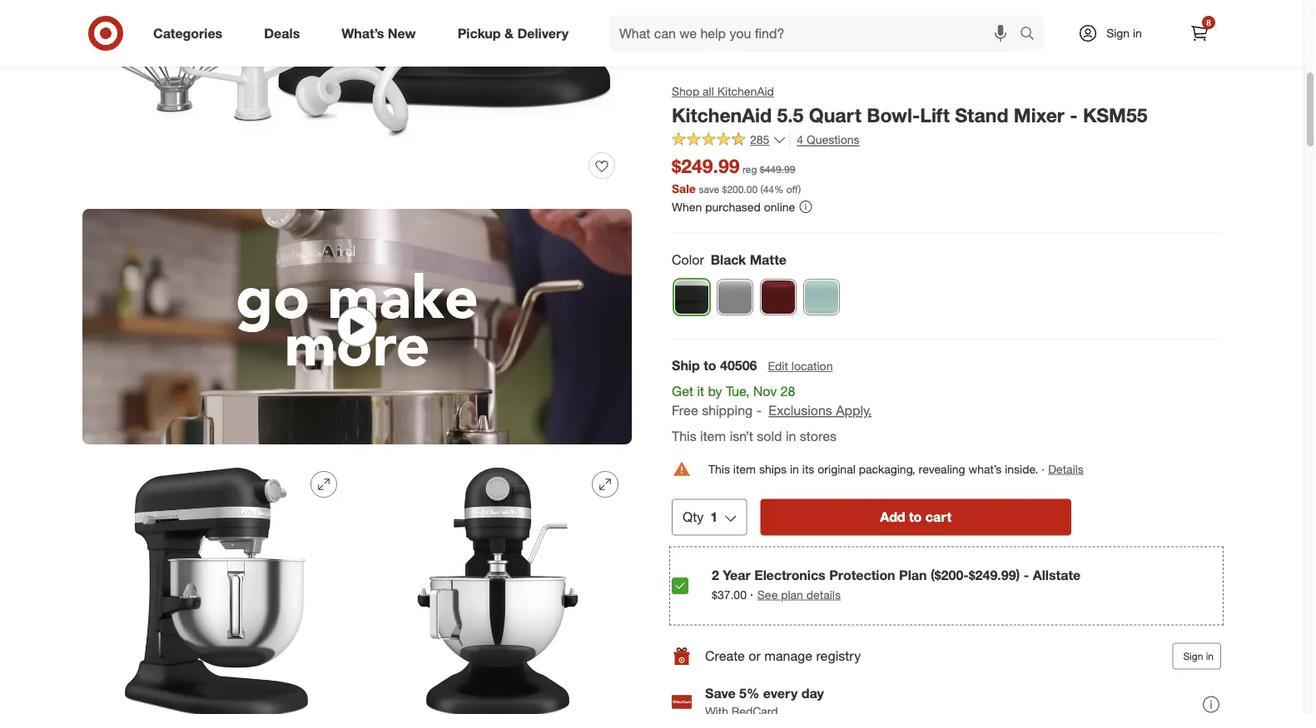 Task type: locate. For each thing, give the bounding box(es) containing it.
0 horizontal spatial ·
[[750, 586, 754, 603]]

isn't
[[730, 428, 753, 445]]

0 vertical spatial to
[[704, 358, 717, 374]]

· inside 2 year electronics protection plan ($200-$249.99) - allstate $37.00 · see plan details
[[750, 586, 754, 603]]

when purchased online
[[672, 199, 795, 214]]

sign
[[1107, 26, 1130, 40], [1184, 650, 1204, 663]]

delivery
[[517, 25, 569, 41]]

1 horizontal spatial sign in
[[1184, 650, 1214, 663]]

1 horizontal spatial to
[[909, 509, 922, 526]]

registry
[[816, 648, 861, 665]]

· for packaging,
[[1042, 462, 1045, 476]]

to right ship
[[704, 358, 717, 374]]

5%
[[740, 685, 760, 702]]

reg
[[743, 163, 757, 176]]

in
[[1133, 26, 1142, 40], [786, 428, 796, 445], [790, 462, 799, 476], [1206, 650, 1214, 663]]

1 vertical spatial sign
[[1184, 650, 1204, 663]]

deals
[[264, 25, 300, 41]]

quart
[[809, 103, 862, 127]]

empire red image
[[761, 280, 796, 315]]

0 vertical spatial sign
[[1107, 26, 1130, 40]]

nov
[[753, 384, 777, 400]]

0 horizontal spatial item
[[700, 428, 726, 445]]

1 horizontal spatial ·
[[1042, 462, 1045, 476]]

0 vertical spatial this
[[672, 428, 697, 445]]

1 vertical spatial kitchenaid
[[672, 103, 772, 127]]

to for ship
[[704, 358, 717, 374]]

2 horizontal spatial -
[[1070, 103, 1078, 127]]

sign inside 'button'
[[1184, 650, 1204, 663]]

this item isn't sold in stores
[[672, 428, 837, 445]]

$
[[722, 183, 727, 195]]

1 horizontal spatial this
[[709, 462, 730, 476]]

$249.99)
[[969, 567, 1020, 583]]

0 vertical spatial kitchenaid
[[718, 84, 774, 99]]

ships
[[759, 462, 787, 476]]

- left allstate
[[1024, 567, 1030, 583]]

deals link
[[250, 15, 321, 52]]

contour silver image
[[718, 280, 753, 315]]

stand
[[955, 103, 1009, 127]]

tue,
[[726, 384, 750, 400]]

None checkbox
[[672, 578, 689, 595]]

($200-
[[931, 567, 969, 583]]

· left see
[[750, 586, 754, 603]]

item left ships
[[733, 462, 756, 476]]

sign in button
[[1173, 643, 1222, 670]]

item for ships
[[733, 462, 756, 476]]

this item ships in its original packaging, revealing what's inside. · details
[[709, 462, 1084, 476]]

pickup
[[458, 25, 501, 41]]

shop all kitchenaid kitchenaid 5.5 quart bowl-lift stand mixer - ksm55
[[672, 84, 1148, 127]]

it
[[697, 384, 705, 400]]

to right add
[[909, 509, 922, 526]]

0 vertical spatial item
[[700, 428, 726, 445]]

1 horizontal spatial item
[[733, 462, 756, 476]]

plan
[[781, 588, 804, 602]]

- inside shop all kitchenaid kitchenaid 5.5 quart bowl-lift stand mixer - ksm55
[[1070, 103, 1078, 127]]

details
[[807, 588, 841, 602]]

)
[[799, 183, 801, 195]]

0 vertical spatial -
[[1070, 103, 1078, 127]]

0 horizontal spatial this
[[672, 428, 697, 445]]

0 horizontal spatial to
[[704, 358, 717, 374]]

·
[[1042, 462, 1045, 476], [750, 586, 754, 603]]

· right "inside."
[[1042, 462, 1045, 476]]

inside.
[[1005, 462, 1039, 476]]

$249.99 reg $449.99 sale save $ 200.00 ( 44 % off )
[[672, 155, 801, 196]]

1 vertical spatial sign in
[[1184, 650, 1214, 663]]

sign in
[[1107, 26, 1142, 40], [1184, 650, 1214, 663]]

location
[[792, 359, 833, 374]]

shop
[[672, 84, 700, 99]]

kitchenaid right all
[[718, 84, 774, 99]]

this
[[672, 428, 697, 445], [709, 462, 730, 476]]

$37.00
[[712, 588, 747, 602]]

what's
[[969, 462, 1002, 476]]

what's new link
[[327, 15, 437, 52]]

285
[[750, 133, 770, 147]]

item left 'isn't' at the bottom right of page
[[700, 428, 726, 445]]

get
[[672, 384, 694, 400]]

&
[[505, 25, 514, 41]]

black matte image
[[675, 280, 710, 315]]

- inside get it by tue, nov 28 free shipping - exclusions apply.
[[757, 403, 762, 419]]

1 vertical spatial item
[[733, 462, 756, 476]]

- down nov
[[757, 403, 762, 419]]

-
[[1070, 103, 1078, 127], [757, 403, 762, 419], [1024, 567, 1030, 583]]

2 year electronics protection plan ($200-$249.99) - allstate $37.00 · see plan details
[[712, 567, 1081, 603]]

0 horizontal spatial sign
[[1107, 26, 1130, 40]]

4 questions
[[797, 133, 860, 147]]

edit location button
[[767, 357, 834, 376]]

· for $249.99)
[[750, 586, 754, 603]]

to inside add to cart button
[[909, 509, 922, 526]]

categories
[[153, 25, 223, 41]]

apply.
[[836, 403, 872, 419]]

sold
[[757, 428, 782, 445]]

0 horizontal spatial -
[[757, 403, 762, 419]]

this down 'isn't' at the bottom right of page
[[709, 462, 730, 476]]

in inside 'button'
[[1206, 650, 1214, 663]]

what's
[[342, 25, 384, 41]]

edit
[[768, 359, 789, 374]]

0 vertical spatial sign in
[[1107, 26, 1142, 40]]

kitchenaid
[[718, 84, 774, 99], [672, 103, 772, 127]]

2 vertical spatial -
[[1024, 567, 1030, 583]]

color black matte
[[672, 251, 787, 268]]

ship
[[672, 358, 700, 374]]

0 vertical spatial ·
[[1042, 462, 1045, 476]]

year
[[723, 567, 751, 583]]

1 vertical spatial this
[[709, 462, 730, 476]]

1 vertical spatial ·
[[750, 586, 754, 603]]

- right mixer
[[1070, 103, 1078, 127]]

this down free
[[672, 428, 697, 445]]

add to cart button
[[761, 499, 1072, 536]]

1 horizontal spatial -
[[1024, 567, 1030, 583]]

shipping
[[702, 403, 753, 419]]

its
[[803, 462, 815, 476]]

1 vertical spatial -
[[757, 403, 762, 419]]

item for isn't
[[700, 428, 726, 445]]

item
[[700, 428, 726, 445], [733, 462, 756, 476]]

edit location
[[768, 359, 833, 374]]

create or manage registry
[[705, 648, 861, 665]]

44
[[763, 183, 774, 195]]

1 horizontal spatial sign
[[1184, 650, 1204, 663]]

1 vertical spatial to
[[909, 509, 922, 526]]

kitchenaid up 285 link at the right top of the page
[[672, 103, 772, 127]]



Task type: describe. For each thing, give the bounding box(es) containing it.
online
[[764, 199, 795, 214]]

kitchenaid 5.5 quart bowl-lift stand mixer - ksm55, 1 of 10 image
[[82, 0, 632, 196]]

manage
[[765, 648, 813, 665]]

ice image
[[804, 280, 839, 315]]

stores
[[800, 428, 837, 445]]

revealing
[[919, 462, 966, 476]]

original
[[818, 462, 856, 476]]

color
[[672, 251, 704, 268]]

8 link
[[1182, 15, 1218, 52]]

pickup & delivery
[[458, 25, 569, 41]]

cart
[[926, 509, 952, 526]]

save
[[705, 685, 736, 702]]

protection
[[830, 567, 896, 583]]

sign in inside 'button'
[[1184, 650, 1214, 663]]

to for add
[[909, 509, 922, 526]]

add
[[880, 509, 906, 526]]

free
[[672, 403, 698, 419]]

or
[[749, 648, 761, 665]]

categories link
[[139, 15, 243, 52]]

mixer
[[1014, 103, 1065, 127]]

%
[[774, 183, 784, 195]]

electronics
[[755, 567, 826, 583]]

lift
[[920, 103, 950, 127]]

sign in link
[[1064, 15, 1168, 52]]

40506
[[720, 358, 757, 374]]

kitchenaid 5.5 quart bowl-lift stand mixer - ksm55, 4 of 10 image
[[364, 458, 632, 715]]

allstate
[[1033, 567, 1081, 583]]

when
[[672, 199, 702, 214]]

details
[[1049, 462, 1084, 476]]

search
[[1013, 27, 1053, 43]]

search button
[[1013, 15, 1053, 55]]

every
[[763, 685, 798, 702]]

purchased
[[706, 199, 761, 214]]

285 link
[[672, 131, 786, 151]]

- inside 2 year electronics protection plan ($200-$249.99) - allstate $37.00 · see plan details
[[1024, 567, 1030, 583]]

details link
[[1049, 462, 1084, 476]]

exclusions
[[769, 403, 833, 419]]

pickup & delivery link
[[444, 15, 590, 52]]

see
[[758, 588, 778, 602]]

black
[[711, 251, 746, 268]]

exclusions apply. link
[[769, 403, 872, 419]]

all
[[703, 84, 714, 99]]

$249.99
[[672, 155, 740, 178]]

200.00
[[727, 183, 758, 195]]

What can we help you find? suggestions appear below search field
[[610, 15, 1024, 52]]

ship to 40506
[[672, 358, 757, 374]]

matte
[[750, 251, 787, 268]]

plan
[[899, 567, 927, 583]]

packaging,
[[859, 462, 916, 476]]

save
[[699, 183, 720, 195]]

0 horizontal spatial sign in
[[1107, 26, 1142, 40]]

create
[[705, 648, 745, 665]]

1
[[711, 509, 718, 526]]

new
[[388, 25, 416, 41]]

day
[[802, 685, 824, 702]]

sale
[[672, 181, 696, 196]]

5.5
[[777, 103, 804, 127]]

ksm55
[[1083, 103, 1148, 127]]

8
[[1207, 17, 1211, 27]]

kitchenaid 5.5 quart bowl-lift stand mixer - ksm55, 2 of 10, play video image
[[82, 209, 632, 445]]

questions
[[807, 133, 860, 147]]

save 5% every day
[[705, 685, 824, 702]]

4 questions link
[[790, 131, 860, 150]]

kitchenaid 5.5 quart bowl-lift stand mixer - ksm55, 3 of 10 image
[[82, 458, 351, 715]]

by
[[708, 384, 723, 400]]

2
[[712, 567, 719, 583]]

this for this item isn't sold in stores
[[672, 428, 697, 445]]

what's new
[[342, 25, 416, 41]]

qty
[[683, 509, 704, 526]]

see plan details button
[[758, 587, 841, 603]]

28
[[781, 384, 796, 400]]

(
[[761, 183, 763, 195]]

off
[[787, 183, 799, 195]]

bowl-
[[867, 103, 920, 127]]

this for this item ships in its original packaging, revealing what's inside. · details
[[709, 462, 730, 476]]



Task type: vqa. For each thing, say whether or not it's contained in the screenshot.
Sign in inside button
yes



